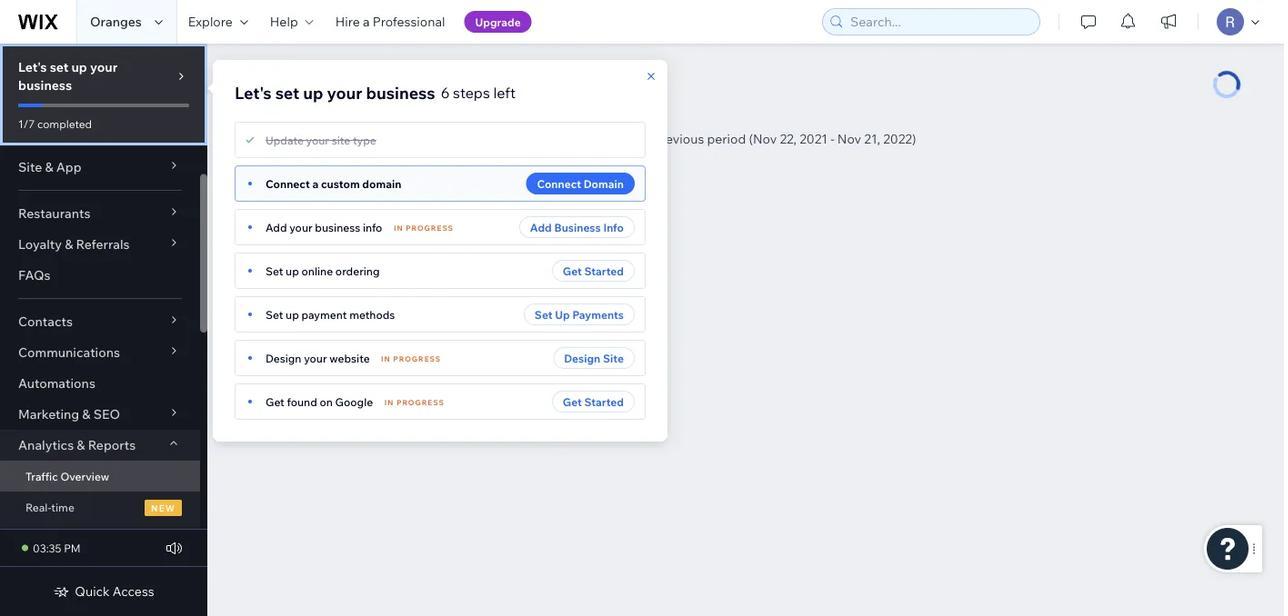 Task type: vqa. For each thing, say whether or not it's contained in the screenshot.
Loyalty & Referrals Popup Button
yes



Task type: describe. For each thing, give the bounding box(es) containing it.
set for set up payment methods
[[266, 308, 283, 321]]

payment
[[301, 308, 347, 321]]

set up payment methods
[[266, 308, 395, 321]]

methods
[[349, 308, 395, 321]]

let's set up your business
[[18, 59, 118, 93]]

seo
[[93, 406, 120, 422]]

up up update your site type at the top
[[303, 82, 323, 103]]

business for let's set up your business
[[18, 77, 72, 93]]

connect domain
[[537, 177, 624, 191]]

site & app button
[[0, 152, 200, 183]]

set for let's set up your business
[[50, 59, 69, 75]]

business for let's set up your business 6 steps left
[[366, 82, 435, 103]]

add business info button
[[519, 216, 635, 238]]

1 get started button from the top
[[552, 260, 635, 282]]

referrals
[[76, 236, 130, 252]]

add your business info
[[266, 221, 382, 234]]

site & app
[[18, 159, 81, 175]]

in for design your website
[[381, 355, 391, 364]]

up left payment on the left
[[286, 308, 299, 321]]

compared
[[575, 131, 635, 147]]

info
[[603, 221, 624, 234]]

set up payments button
[[524, 304, 635, 326]]

(nov
[[749, 131, 777, 147]]

traffic inside the sidebar element
[[25, 470, 58, 483]]

your for design
[[304, 351, 327, 365]]

professional
[[373, 14, 445, 30]]

upgrade
[[475, 15, 521, 29]]

automations link
[[0, 368, 200, 399]]

started for 2nd 'get started' button
[[584, 395, 624, 409]]

started for 1st 'get started' button
[[584, 264, 624, 278]]

real-
[[25, 501, 51, 514]]

marketing
[[18, 406, 79, 422]]

-
[[830, 131, 835, 147]]

analytics & reports button
[[0, 430, 200, 461]]

connect for connect domain
[[537, 177, 581, 191]]

get started for 1st 'get started' button
[[563, 264, 624, 278]]

pm
[[64, 542, 81, 555]]

compared to previous period (nov 22, 2021 - nov 21, 2022)
[[575, 131, 916, 147]]

0 vertical spatial overview
[[335, 71, 451, 103]]

period
[[707, 131, 746, 147]]

in progress for google
[[384, 398, 445, 407]]

design site
[[564, 351, 624, 365]]

quick
[[75, 584, 110, 600]]

loyalty & referrals button
[[0, 229, 200, 260]]

overview inside the sidebar element
[[60, 470, 109, 483]]

up inside let's set up your business
[[71, 59, 87, 75]]

app
[[56, 159, 81, 175]]

up left online
[[286, 264, 299, 278]]

traffic overview inside the sidebar element
[[25, 470, 109, 483]]

oranges
[[90, 14, 142, 30]]

custom
[[321, 177, 360, 191]]

set for let's set up your business 6 steps left
[[275, 82, 299, 103]]

get for 1st 'get started' button
[[563, 264, 582, 278]]

site
[[332, 133, 350, 147]]

new
[[151, 502, 176, 514]]

site inside popup button
[[18, 159, 42, 175]]

& for marketing
[[82, 406, 91, 422]]

analytics
[[18, 437, 74, 453]]

get for 2nd 'get started' button
[[563, 395, 582, 409]]

6
[[441, 84, 450, 102]]

let's for let's set up your business
[[18, 59, 47, 75]]

previous
[[653, 131, 704, 147]]

add for add your business info
[[266, 221, 287, 234]]

1/7 completed
[[18, 117, 92, 130]]

communications
[[18, 345, 120, 361]]

set up online ordering
[[266, 264, 380, 278]]

quick access button
[[53, 584, 154, 600]]

analytics & reports
[[18, 437, 136, 453]]

your up site
[[327, 82, 362, 103]]

upgrade button
[[464, 11, 532, 33]]

update
[[266, 133, 304, 147]]

site inside button
[[603, 351, 624, 365]]

03:35 pm
[[33, 542, 81, 555]]

progress for info
[[406, 224, 454, 233]]

Search... field
[[845, 9, 1034, 35]]

automations
[[18, 376, 95, 391]]

traffic overview link
[[0, 461, 200, 492]]

get left found
[[266, 395, 284, 409]]

set up payments
[[535, 308, 624, 321]]

faqs link
[[0, 260, 200, 291]]

on
[[320, 395, 333, 409]]

info
[[363, 221, 382, 234]]

payments
[[572, 308, 624, 321]]

design for design site
[[564, 351, 600, 365]]

domain
[[362, 177, 401, 191]]

set for set up online ordering
[[266, 264, 283, 278]]

2022)
[[883, 131, 916, 147]]

to
[[638, 131, 650, 147]]

22,
[[780, 131, 797, 147]]

business
[[554, 221, 601, 234]]

design site button
[[553, 347, 635, 369]]

connect domain button
[[526, 173, 635, 195]]

google
[[335, 395, 373, 409]]

sidebar element
[[0, 44, 207, 617]]



Task type: locate. For each thing, give the bounding box(es) containing it.
get started for 2nd 'get started' button
[[563, 395, 624, 409]]

& for site
[[45, 159, 53, 175]]

marketing & seo button
[[0, 399, 200, 430]]

0 horizontal spatial business
[[18, 77, 72, 93]]

access
[[113, 584, 154, 600]]

0 horizontal spatial add
[[266, 221, 287, 234]]

in progress right the google
[[384, 398, 445, 407]]

0 vertical spatial traffic overview
[[251, 71, 451, 103]]

add up set up online ordering
[[266, 221, 287, 234]]

1 horizontal spatial traffic
[[251, 71, 329, 103]]

business
[[18, 77, 72, 93], [366, 82, 435, 103], [315, 221, 360, 234]]

get found on google
[[266, 395, 373, 409]]

1 horizontal spatial connect
[[537, 177, 581, 191]]

add business info
[[530, 221, 624, 234]]

business up 1/7 completed
[[18, 77, 72, 93]]

design up found
[[266, 351, 301, 365]]

site left app
[[18, 159, 42, 175]]

connect
[[266, 177, 310, 191], [537, 177, 581, 191]]

in right website
[[381, 355, 391, 364]]

& for analytics
[[77, 437, 85, 453]]

progress right the google
[[397, 398, 445, 407]]

business left info
[[315, 221, 360, 234]]

0 vertical spatial let's
[[18, 59, 47, 75]]

found
[[287, 395, 317, 409]]

started down the design site
[[584, 395, 624, 409]]

1 add from the left
[[266, 221, 287, 234]]

1 horizontal spatial traffic overview
[[251, 71, 451, 103]]

1 connect from the left
[[266, 177, 310, 191]]

2 vertical spatial in progress
[[384, 398, 445, 407]]

1 horizontal spatial let's
[[235, 82, 272, 103]]

set up update at the left top of page
[[275, 82, 299, 103]]

design down set up payments
[[564, 351, 600, 365]]

1 horizontal spatial set
[[275, 82, 299, 103]]

&
[[45, 159, 53, 175], [65, 236, 73, 252], [82, 406, 91, 422], [77, 437, 85, 453]]

started up 'payments'
[[584, 264, 624, 278]]

a left custom
[[312, 177, 318, 191]]

0 vertical spatial a
[[363, 14, 370, 30]]

nov
[[837, 131, 861, 147]]

loyalty & referrals
[[18, 236, 130, 252]]

1 vertical spatial traffic
[[25, 470, 58, 483]]

2 get started from the top
[[563, 395, 624, 409]]

hire
[[335, 14, 360, 30]]

in progress down methods
[[381, 355, 441, 364]]

a
[[363, 14, 370, 30], [312, 177, 318, 191]]

left
[[493, 84, 516, 102]]

connect down update at the left top of page
[[266, 177, 310, 191]]

progress down methods
[[393, 355, 441, 364]]

add for add business info
[[530, 221, 552, 234]]

1 vertical spatial get started
[[563, 395, 624, 409]]

site
[[18, 159, 42, 175], [603, 351, 624, 365]]

time
[[51, 501, 74, 514]]

overview
[[335, 71, 451, 103], [60, 470, 109, 483]]

up up completed
[[71, 59, 87, 75]]

0 vertical spatial set
[[50, 59, 69, 75]]

1 vertical spatial set
[[275, 82, 299, 103]]

type
[[353, 133, 376, 147]]

help
[[270, 14, 298, 30]]

connect for connect a custom domain
[[266, 177, 310, 191]]

get down the design site
[[563, 395, 582, 409]]

business left '6'
[[366, 82, 435, 103]]

set
[[50, 59, 69, 75], [275, 82, 299, 103]]

1 vertical spatial site
[[603, 351, 624, 365]]

traffic overview up site
[[251, 71, 451, 103]]

in progress for info
[[394, 224, 454, 233]]

1 design from the left
[[266, 351, 301, 365]]

faqs
[[18, 267, 51, 283]]

2 started from the top
[[584, 395, 624, 409]]

1 horizontal spatial design
[[564, 351, 600, 365]]

design
[[266, 351, 301, 365], [564, 351, 600, 365]]

quick access
[[75, 584, 154, 600]]

get started
[[563, 264, 624, 278], [563, 395, 624, 409]]

0 vertical spatial in
[[394, 224, 403, 233]]

ordering
[[335, 264, 380, 278]]

0 vertical spatial get started button
[[552, 260, 635, 282]]

connect left domain
[[537, 177, 581, 191]]

add left business
[[530, 221, 552, 234]]

1 get started from the top
[[563, 264, 624, 278]]

2021
[[799, 131, 828, 147]]

& for loyalty
[[65, 236, 73, 252]]

a for custom
[[312, 177, 318, 191]]

0 vertical spatial started
[[584, 264, 624, 278]]

add
[[266, 221, 287, 234], [530, 221, 552, 234]]

explore
[[188, 14, 233, 30]]

1 vertical spatial started
[[584, 395, 624, 409]]

hire a professional
[[335, 14, 445, 30]]

0 horizontal spatial overview
[[60, 470, 109, 483]]

& inside analytics & reports popup button
[[77, 437, 85, 453]]

2 connect from the left
[[537, 177, 581, 191]]

update your site type
[[266, 133, 376, 147]]

2 add from the left
[[530, 221, 552, 234]]

a for professional
[[363, 14, 370, 30]]

traffic
[[251, 71, 329, 103], [25, 470, 58, 483]]

up
[[555, 308, 570, 321]]

traffic up real-
[[25, 470, 58, 483]]

communications button
[[0, 337, 200, 368]]

connect a custom domain
[[266, 177, 401, 191]]

0 horizontal spatial site
[[18, 159, 42, 175]]

1 horizontal spatial site
[[603, 351, 624, 365]]

1 horizontal spatial overview
[[335, 71, 451, 103]]

set inside button
[[535, 308, 552, 321]]

1 horizontal spatial business
[[315, 221, 360, 234]]

real-time
[[25, 501, 74, 514]]

0 horizontal spatial design
[[266, 351, 301, 365]]

0 vertical spatial get started
[[563, 264, 624, 278]]

& inside loyalty & referrals dropdown button
[[65, 236, 73, 252]]

1 vertical spatial let's
[[235, 82, 272, 103]]

2 get started button from the top
[[552, 391, 635, 413]]

& right loyalty
[[65, 236, 73, 252]]

& left app
[[45, 159, 53, 175]]

design your website
[[266, 351, 370, 365]]

in progress
[[394, 224, 454, 233], [381, 355, 441, 364], [384, 398, 445, 407]]

1 vertical spatial get started button
[[552, 391, 635, 413]]

your left site
[[306, 133, 329, 147]]

0 horizontal spatial connect
[[266, 177, 310, 191]]

0 horizontal spatial let's
[[18, 59, 47, 75]]

None field
[[274, 126, 541, 152]]

in right info
[[394, 224, 403, 233]]

1 started from the top
[[584, 264, 624, 278]]

overview down 'analytics & reports'
[[60, 470, 109, 483]]

0 horizontal spatial traffic
[[25, 470, 58, 483]]

& left reports
[[77, 437, 85, 453]]

& left the seo
[[82, 406, 91, 422]]

marketing & seo
[[18, 406, 120, 422]]

completed
[[37, 117, 92, 130]]

domain
[[584, 177, 624, 191]]

loyalty
[[18, 236, 62, 252]]

set left payment on the left
[[266, 308, 283, 321]]

progress right info
[[406, 224, 454, 233]]

started
[[584, 264, 624, 278], [584, 395, 624, 409]]

0 vertical spatial in progress
[[394, 224, 454, 233]]

0 horizontal spatial set
[[50, 59, 69, 75]]

let's up update at the left top of page
[[235, 82, 272, 103]]

get started button up 'payments'
[[552, 260, 635, 282]]

reports
[[88, 437, 136, 453]]

your left website
[[304, 351, 327, 365]]

in for get found on google
[[384, 398, 394, 407]]

your inside let's set up your business
[[90, 59, 118, 75]]

1 vertical spatial in progress
[[381, 355, 441, 364]]

progress for google
[[397, 398, 445, 407]]

help button
[[259, 0, 324, 44]]

get started button down the design site
[[552, 391, 635, 413]]

set inside let's set up your business
[[50, 59, 69, 75]]

set up 1/7 completed
[[50, 59, 69, 75]]

2 vertical spatial in
[[384, 398, 394, 407]]

let's set up your business 6 steps left
[[235, 82, 516, 103]]

add inside button
[[530, 221, 552, 234]]

your for update
[[306, 133, 329, 147]]

get started button
[[552, 260, 635, 282], [552, 391, 635, 413]]

2 horizontal spatial business
[[366, 82, 435, 103]]

0 vertical spatial progress
[[406, 224, 454, 233]]

online
[[301, 264, 333, 278]]

& inside site & app popup button
[[45, 159, 53, 175]]

set left online
[[266, 264, 283, 278]]

restaurants
[[18, 206, 90, 221]]

design for design your website
[[266, 351, 301, 365]]

0 horizontal spatial a
[[312, 177, 318, 191]]

in progress right info
[[394, 224, 454, 233]]

1 vertical spatial a
[[312, 177, 318, 191]]

1 vertical spatial progress
[[393, 355, 441, 364]]

in for add your business info
[[394, 224, 403, 233]]

1 vertical spatial in
[[381, 355, 391, 364]]

let's for let's set up your business 6 steps left
[[235, 82, 272, 103]]

& inside "marketing & seo" popup button
[[82, 406, 91, 422]]

your up online
[[289, 221, 312, 234]]

design inside button
[[564, 351, 600, 365]]

0 vertical spatial site
[[18, 159, 42, 175]]

connect inside button
[[537, 177, 581, 191]]

1/7
[[18, 117, 35, 130]]

1 vertical spatial traffic overview
[[25, 470, 109, 483]]

contacts
[[18, 314, 73, 330]]

steps
[[453, 84, 490, 102]]

set
[[266, 264, 283, 278], [266, 308, 283, 321], [535, 308, 552, 321]]

get started up 'payments'
[[563, 264, 624, 278]]

your
[[90, 59, 118, 75], [327, 82, 362, 103], [306, 133, 329, 147], [289, 221, 312, 234], [304, 351, 327, 365]]

let's up 1/7
[[18, 59, 47, 75]]

get started down the design site
[[563, 395, 624, 409]]

1 vertical spatial overview
[[60, 470, 109, 483]]

set left up
[[535, 308, 552, 321]]

overview up "type"
[[335, 71, 451, 103]]

0 vertical spatial traffic
[[251, 71, 329, 103]]

get
[[563, 264, 582, 278], [266, 395, 284, 409], [563, 395, 582, 409]]

21,
[[864, 131, 880, 147]]

restaurants button
[[0, 198, 200, 229]]

set for set up payments
[[535, 308, 552, 321]]

a right hire
[[363, 14, 370, 30]]

get down add business info
[[563, 264, 582, 278]]

2 vertical spatial progress
[[397, 398, 445, 407]]

2 design from the left
[[564, 351, 600, 365]]

contacts button
[[0, 306, 200, 337]]

your for add
[[289, 221, 312, 234]]

1 horizontal spatial add
[[530, 221, 552, 234]]

hire a professional link
[[324, 0, 456, 44]]

traffic up update at the left top of page
[[251, 71, 329, 103]]

let's inside let's set up your business
[[18, 59, 47, 75]]

your down oranges
[[90, 59, 118, 75]]

site down 'payments'
[[603, 351, 624, 365]]

website
[[329, 351, 370, 365]]

1 horizontal spatial a
[[363, 14, 370, 30]]

business inside let's set up your business
[[18, 77, 72, 93]]

progress
[[406, 224, 454, 233], [393, 355, 441, 364], [397, 398, 445, 407]]

traffic overview up "time"
[[25, 470, 109, 483]]

0 horizontal spatial traffic overview
[[25, 470, 109, 483]]

03:35
[[33, 542, 61, 555]]

in right the google
[[384, 398, 394, 407]]



